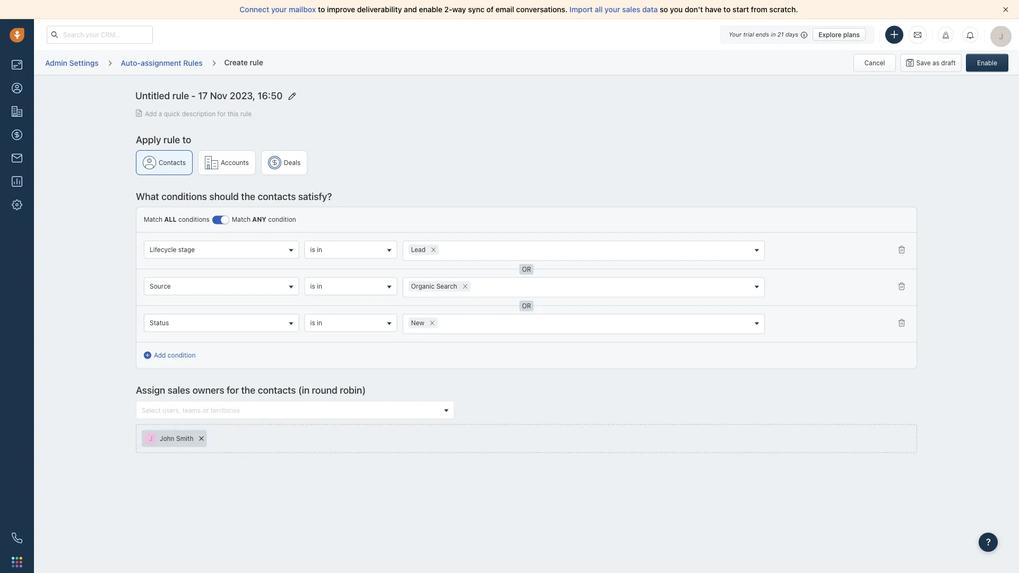 Task type: vqa. For each thing, say whether or not it's contained in the screenshot.
Email
yes



Task type: locate. For each thing, give the bounding box(es) containing it.
in
[[771, 31, 776, 38], [317, 246, 322, 253], [317, 283, 322, 290], [317, 319, 322, 327]]

2 vertical spatial ×
[[430, 317, 435, 328]]

1 vertical spatial the
[[241, 385, 256, 396]]

sales right 'assign'
[[168, 385, 190, 396]]

days
[[786, 31, 799, 38]]

conditions
[[162, 191, 207, 202], [178, 216, 210, 223]]

sales
[[623, 5, 641, 14], [168, 385, 190, 396]]

add
[[145, 110, 157, 117], [154, 352, 166, 359]]

match left all
[[144, 216, 163, 223]]

16:50
[[258, 90, 283, 101]]

sales left 'data'
[[623, 5, 641, 14]]

connect
[[240, 5, 269, 14]]

match
[[144, 216, 163, 223], [232, 216, 251, 223]]

rule
[[250, 58, 263, 67], [173, 90, 189, 101], [241, 110, 252, 117], [164, 134, 180, 145]]

john smith
[[160, 435, 194, 443]]

1 horizontal spatial condition
[[268, 216, 296, 223]]

3 is from the top
[[310, 319, 315, 327]]

in for organic search
[[317, 283, 322, 290]]

enable
[[419, 5, 443, 14]]

0 vertical spatial is
[[310, 246, 315, 253]]

× button right lead
[[429, 243, 439, 255]]

create
[[225, 58, 248, 67]]

add down status
[[154, 352, 166, 359]]

1 the from the top
[[241, 191, 256, 202]]

0 vertical spatial is in button
[[305, 241, 398, 259]]

status button
[[144, 314, 299, 332]]

rule right this
[[241, 110, 252, 117]]

plans
[[844, 31, 861, 38]]

1 your from the left
[[271, 5, 287, 14]]

1 contacts from the top
[[258, 191, 296, 202]]

send email image
[[915, 30, 922, 39]]

0 vertical spatial × button
[[429, 243, 439, 255]]

is in
[[310, 246, 322, 253], [310, 283, 322, 290], [310, 319, 322, 327]]

0 horizontal spatial match
[[144, 216, 163, 223]]

all
[[164, 216, 177, 223]]

data
[[643, 5, 658, 14]]

contacts link
[[136, 150, 193, 175]]

2 contacts from the top
[[258, 385, 296, 396]]

1 vertical spatial ×
[[463, 280, 468, 291]]

have
[[706, 5, 722, 14]]

phone element
[[6, 528, 28, 549]]

0 vertical spatial sales
[[623, 5, 641, 14]]

sync
[[468, 5, 485, 14]]

accounts
[[221, 159, 249, 166]]

0 vertical spatial add
[[145, 110, 157, 117]]

cancel button
[[854, 54, 897, 72]]

1 is from the top
[[310, 246, 315, 253]]

contacts up select users, teams or territories search field
[[258, 385, 296, 396]]

1 vertical spatial conditions
[[178, 216, 210, 223]]

0 horizontal spatial your
[[271, 5, 287, 14]]

0 vertical spatial conditions
[[162, 191, 207, 202]]

None search field
[[439, 245, 453, 256], [438, 318, 451, 329], [439, 245, 453, 256], [438, 318, 451, 329]]

is in button for organic search
[[305, 278, 398, 296]]

for left this
[[218, 110, 226, 117]]

1 vertical spatial × button
[[460, 280, 471, 292]]

1 vertical spatial is in button
[[305, 278, 398, 296]]

contacts
[[258, 191, 296, 202], [258, 385, 296, 396]]

your right all
[[605, 5, 621, 14]]

any
[[252, 216, 267, 223]]

add condition link
[[144, 351, 196, 360]]

explore plans link
[[813, 28, 866, 41]]

2 vertical spatial is in button
[[305, 314, 398, 332]]

rule right the create
[[250, 58, 263, 67]]

2 vertical spatial is in
[[310, 319, 322, 327]]

0 horizontal spatial to
[[183, 134, 191, 145]]

1 vertical spatial add
[[154, 352, 166, 359]]

None search field
[[471, 281, 484, 292]]

× right 'search'
[[463, 280, 468, 291]]

Search your CRM... text field
[[47, 26, 153, 44]]

1 vertical spatial sales
[[168, 385, 190, 396]]

match for match all conditions
[[144, 216, 163, 223]]

in for new
[[317, 319, 322, 327]]

0 vertical spatial ×
[[431, 243, 437, 255]]

conditions right all
[[178, 216, 210, 223]]

this
[[228, 110, 239, 117]]

is for organic search
[[310, 283, 315, 290]]

match left any
[[232, 216, 251, 223]]

lead
[[411, 246, 426, 254]]

1 horizontal spatial sales
[[623, 5, 641, 14]]

to up contacts
[[183, 134, 191, 145]]

close image
[[1004, 7, 1009, 12]]

× button for organic search
[[460, 280, 471, 292]]

× for new
[[430, 317, 435, 328]]

in for lead
[[317, 246, 322, 253]]

3 is in button from the top
[[305, 314, 398, 332]]

2023,
[[230, 90, 255, 101]]

1 is in from the top
[[310, 246, 322, 253]]

enable button
[[967, 54, 1009, 72]]

× button for lead
[[429, 243, 439, 255]]

phone image
[[12, 533, 22, 544]]

× right the new
[[430, 317, 435, 328]]

2 is in from the top
[[310, 283, 322, 290]]

way
[[453, 5, 466, 14]]

2 match from the left
[[232, 216, 251, 223]]

is
[[310, 246, 315, 253], [310, 283, 315, 290], [310, 319, 315, 327]]

robin)
[[340, 385, 366, 396]]

your left mailbox
[[271, 5, 287, 14]]

to left 'start'
[[724, 5, 731, 14]]

0 vertical spatial contacts
[[258, 191, 296, 202]]

3 is in from the top
[[310, 319, 322, 327]]

2 the from the top
[[241, 385, 256, 396]]

ends
[[756, 31, 770, 38]]

Select users, teams or territories search field
[[139, 405, 441, 416]]

is for new
[[310, 319, 315, 327]]

the
[[241, 191, 256, 202], [241, 385, 256, 396]]

1 vertical spatial is
[[310, 283, 315, 290]]

1 horizontal spatial your
[[605, 5, 621, 14]]

for
[[218, 110, 226, 117], [227, 385, 239, 396]]

0 horizontal spatial condition
[[168, 352, 196, 359]]

2 is in button from the top
[[305, 278, 398, 296]]

for right owners at the left bottom of the page
[[227, 385, 239, 396]]

to right mailbox
[[318, 5, 325, 14]]

source button
[[144, 278, 299, 296]]

add for add condition
[[154, 352, 166, 359]]

rule for untitled rule - 17 nov 2023, 16:50
[[173, 90, 189, 101]]

add left a
[[145, 110, 157, 117]]

what's new image
[[943, 32, 950, 39]]

× button right 'search'
[[460, 280, 471, 292]]

1 vertical spatial for
[[227, 385, 239, 396]]

2 vertical spatial is
[[310, 319, 315, 327]]

apply rule to
[[136, 134, 191, 145]]

connect your mailbox to improve deliverability and enable 2-way sync of email conversations. import all your sales data so you don't have to start from scratch.
[[240, 5, 799, 14]]

0 vertical spatial for
[[218, 110, 226, 117]]

rule up contacts
[[164, 134, 180, 145]]

source
[[150, 283, 171, 290]]

your
[[271, 5, 287, 14], [605, 5, 621, 14]]

condition right any
[[268, 216, 296, 223]]

1 vertical spatial contacts
[[258, 385, 296, 396]]

conditions up match all conditions
[[162, 191, 207, 202]]

match for match any condition
[[232, 216, 251, 223]]

condition
[[268, 216, 296, 223], [168, 352, 196, 359]]

0 vertical spatial is in
[[310, 246, 322, 253]]

1 horizontal spatial match
[[232, 216, 251, 223]]

rule for create rule
[[250, 58, 263, 67]]

contacts up match any condition
[[258, 191, 296, 202]]

1 is in button from the top
[[305, 241, 398, 259]]

to
[[318, 5, 325, 14], [724, 5, 731, 14], [183, 134, 191, 145]]

0 vertical spatial the
[[241, 191, 256, 202]]

1 horizontal spatial for
[[227, 385, 239, 396]]

condition down status
[[168, 352, 196, 359]]

scratch.
[[770, 5, 799, 14]]

1 match from the left
[[144, 216, 163, 223]]

email
[[496, 5, 515, 14]]

2 vertical spatial × button
[[427, 317, 438, 329]]

× right lead
[[431, 243, 437, 255]]

rule left the -
[[173, 90, 189, 101]]

1 vertical spatial is in
[[310, 283, 322, 290]]

assign
[[136, 385, 165, 396]]

import
[[570, 5, 593, 14]]

the right owners at the left bottom of the page
[[241, 385, 256, 396]]

assignment
[[141, 58, 181, 67]]

the right 'should'
[[241, 191, 256, 202]]

× button for new
[[427, 317, 438, 329]]

trial
[[744, 31, 755, 38]]

× button right the new
[[427, 317, 438, 329]]

2 is from the top
[[310, 283, 315, 290]]

auto-assignment rules link
[[120, 55, 203, 71]]



Task type: describe. For each thing, give the bounding box(es) containing it.
satisfy?
[[298, 191, 332, 202]]

add condition
[[154, 352, 196, 359]]

is in for organic search
[[310, 283, 322, 290]]

freshworks switcher image
[[12, 557, 22, 568]]

(in
[[298, 385, 310, 396]]

1 horizontal spatial to
[[318, 5, 325, 14]]

match all conditions
[[144, 216, 210, 223]]

lifecycle stage
[[150, 246, 195, 253]]

what
[[136, 191, 159, 202]]

× for organic search
[[463, 280, 468, 291]]

conversations.
[[517, 5, 568, 14]]

untitled
[[135, 90, 170, 101]]

a
[[159, 110, 162, 117]]

owners
[[193, 385, 225, 396]]

deals link
[[261, 150, 308, 175]]

2-
[[445, 5, 453, 14]]

untitled rule - 17 nov 2023, 16:50
[[135, 90, 283, 101]]

is in button for new
[[305, 314, 398, 332]]

should
[[210, 191, 239, 202]]

as
[[933, 59, 940, 67]]

create rule
[[225, 58, 263, 67]]

smith
[[176, 435, 194, 443]]

rules
[[183, 58, 203, 67]]

stage
[[178, 246, 195, 253]]

add a quick description for this rule
[[145, 110, 252, 117]]

your
[[729, 31, 742, 38]]

nov
[[210, 90, 228, 101]]

save
[[917, 59, 932, 67]]

start
[[733, 5, 750, 14]]

from
[[752, 5, 768, 14]]

apply
[[136, 134, 161, 145]]

save as draft button
[[901, 54, 962, 72]]

new
[[411, 320, 425, 327]]

of
[[487, 5, 494, 14]]

2 horizontal spatial to
[[724, 5, 731, 14]]

explore plans
[[819, 31, 861, 38]]

improve
[[327, 5, 355, 14]]

0 horizontal spatial for
[[218, 110, 226, 117]]

what conditions should the contacts satisfy?
[[136, 191, 332, 202]]

explore
[[819, 31, 842, 38]]

21
[[778, 31, 784, 38]]

admin settings link
[[45, 55, 99, 71]]

contacts
[[159, 159, 186, 166]]

auto-assignment rules
[[121, 58, 203, 67]]

cancel
[[865, 59, 886, 67]]

mailbox
[[289, 5, 316, 14]]

-
[[192, 90, 196, 101]]

draft
[[942, 59, 956, 67]]

organic
[[411, 283, 435, 290]]

0 horizontal spatial sales
[[168, 385, 190, 396]]

1 vertical spatial condition
[[168, 352, 196, 359]]

is in for lead
[[310, 246, 322, 253]]

so
[[660, 5, 669, 14]]

lifecycle
[[150, 246, 177, 253]]

match any condition
[[232, 216, 296, 223]]

auto-
[[121, 58, 141, 67]]

× for lead
[[431, 243, 437, 255]]

john
[[160, 435, 175, 443]]

search
[[437, 283, 458, 290]]

is in for new
[[310, 319, 322, 327]]

don't
[[685, 5, 704, 14]]

admin settings
[[45, 58, 99, 67]]

admin
[[45, 58, 67, 67]]

import all your sales data link
[[570, 5, 660, 14]]

round
[[312, 385, 338, 396]]

lifecycle stage button
[[144, 241, 299, 259]]

assign sales owners for the contacts (in round robin)
[[136, 385, 366, 396]]

j
[[149, 435, 153, 443]]

2 your from the left
[[605, 5, 621, 14]]

all
[[595, 5, 603, 14]]

and
[[404, 5, 417, 14]]

is in button for lead
[[305, 241, 398, 259]]

deals
[[284, 159, 301, 166]]

save as draft
[[917, 59, 956, 67]]

enable
[[978, 59, 998, 67]]

description
[[182, 110, 216, 117]]

deliverability
[[357, 5, 402, 14]]

you
[[671, 5, 683, 14]]

rule for apply rule to
[[164, 134, 180, 145]]

0 vertical spatial condition
[[268, 216, 296, 223]]

settings
[[69, 58, 99, 67]]

add for add a quick description for this rule
[[145, 110, 157, 117]]

is for lead
[[310, 246, 315, 253]]

connect your mailbox link
[[240, 5, 318, 14]]

status
[[150, 319, 169, 327]]

accounts link
[[198, 150, 256, 175]]

your trial ends in 21 days
[[729, 31, 799, 38]]



